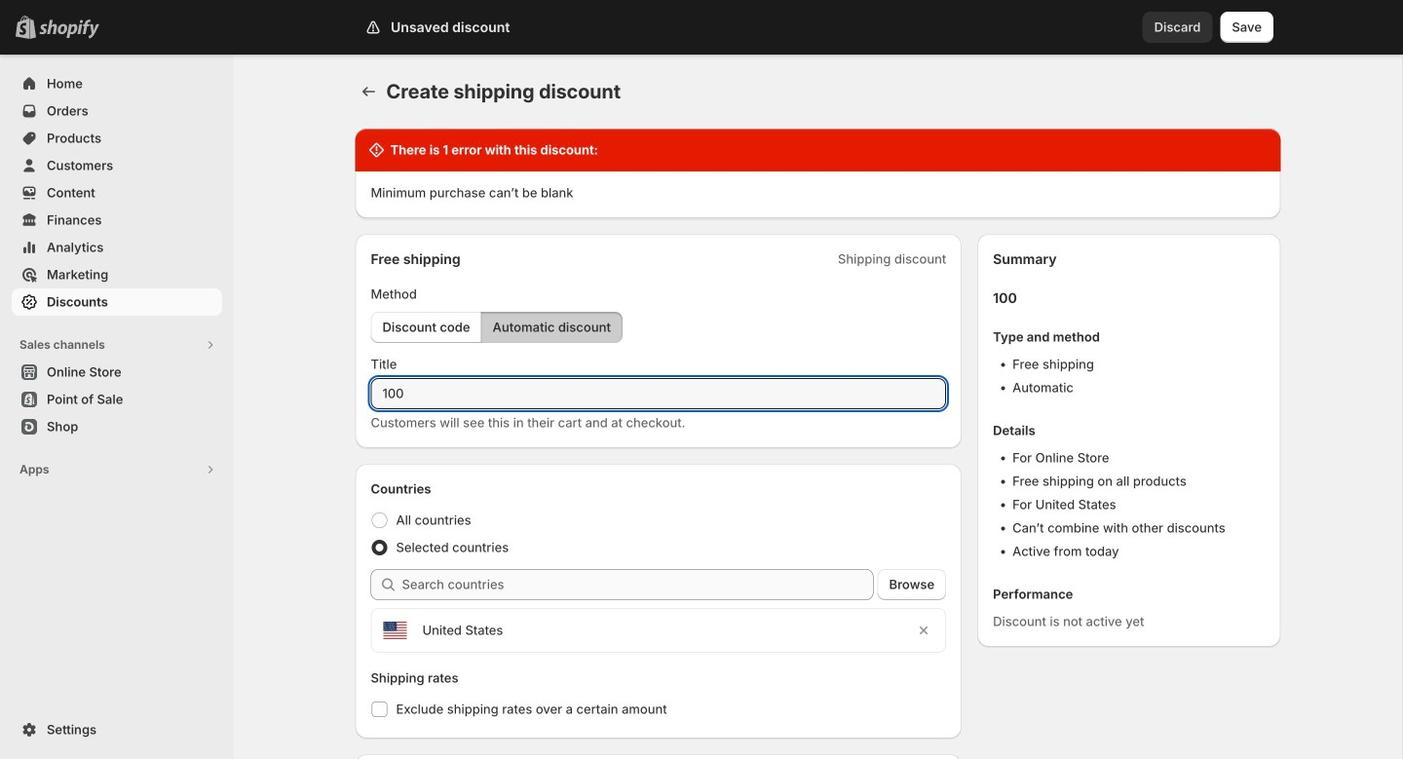 Task type: locate. For each thing, give the bounding box(es) containing it.
None text field
[[371, 378, 946, 409]]



Task type: describe. For each thing, give the bounding box(es) containing it.
shopify image
[[39, 19, 99, 39]]

Search countries text field
[[402, 569, 874, 600]]



Task type: vqa. For each thing, say whether or not it's contained in the screenshot.
dialog
no



